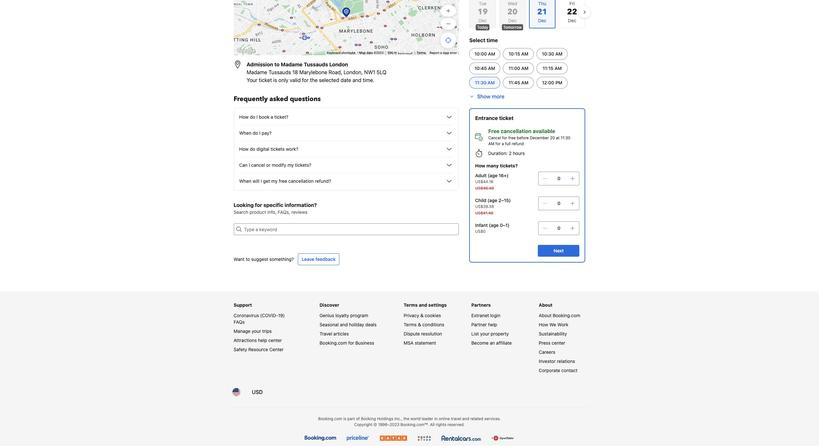 Task type: vqa. For each thing, say whether or not it's contained in the screenshot.
2nd stays
no



Task type: describe. For each thing, give the bounding box(es) containing it.
reviews
[[292, 209, 308, 215]]

11:15
[[543, 65, 554, 71]]

road,
[[329, 69, 342, 75]]

for down cancel
[[496, 141, 501, 146]]

5lq
[[377, 69, 387, 75]]

0 horizontal spatial center
[[268, 338, 282, 343]]

world
[[411, 416, 421, 421]]

we
[[550, 322, 556, 327]]

shortcuts
[[342, 51, 355, 55]]

investor relations
[[539, 359, 575, 364]]

coronavirus (covid-19) faqs link
[[234, 313, 285, 325]]

and up privacy & cookies
[[419, 302, 427, 308]]

Type a keyword field
[[242, 223, 459, 235]]

infant (age 0–1) us$0
[[475, 222, 510, 234]]

and inside booking.com is part of booking holdings inc., the world leader in online travel and related services. copyright © 1996–2023 booking.com™. all rights reserved.
[[463, 416, 469, 421]]

the inside admission to madame tussauds london madame tussauds 18 marylebone road, london, nw1 5lq your ticket is only valid for the selected date and time.
[[310, 77, 318, 83]]

fri 22 dec
[[567, 1, 577, 23]]

to for admission
[[274, 61, 280, 67]]

coronavirus
[[234, 313, 259, 318]]

show more button
[[470, 93, 505, 100]]

careers
[[539, 349, 555, 355]]

and inside admission to madame tussauds london madame tussauds 18 marylebone road, london, nw1 5lq your ticket is only valid for the selected date and time.
[[353, 77, 362, 83]]

investor
[[539, 359, 556, 364]]

terms for terms and settings
[[404, 302, 418, 308]]

11:00 am
[[509, 65, 529, 71]]

leave
[[302, 256, 314, 262]]

when for when will i get my free cancellation refund?
[[239, 178, 251, 184]]

discover
[[320, 302, 339, 308]]

child
[[475, 198, 487, 203]]

date
[[341, 77, 351, 83]]

dispute resolution
[[404, 331, 442, 337]]

for inside admission to madame tussauds london madame tussauds 18 marylebone road, london, nw1 5lq your ticket is only valid for the selected date and time.
[[302, 77, 309, 83]]

partners
[[472, 302, 491, 308]]

keyboard shortcuts
[[327, 51, 355, 55]]

sustainability
[[539, 331, 567, 337]]

free for will
[[279, 178, 287, 184]]

data
[[367, 51, 373, 55]]

do for tickets
[[250, 146, 255, 152]]

0 vertical spatial booking.com
[[553, 313, 580, 318]]

0 for child (age 2–15)
[[558, 201, 561, 206]]

1 vertical spatial ticket
[[499, 115, 514, 121]]

an
[[490, 340, 495, 346]]

agoda image
[[418, 436, 431, 441]]

10:30
[[542, 51, 554, 57]]

a inside free cancellation available cancel for free before december 20 at 11:30 am for a full refund
[[502, 141, 504, 146]]

settings
[[428, 302, 447, 308]]

london
[[329, 61, 348, 67]]

i for book
[[257, 114, 258, 120]]

how many tickets?
[[475, 163, 518, 168]]

attractions help center link
[[234, 338, 282, 343]]

your for property
[[480, 331, 490, 337]]

duration:
[[488, 150, 508, 156]]

for inside looking for specific information? search product info, faqs, reviews
[[255, 202, 262, 208]]

booking.com is part of booking holdings inc., the world leader in online travel and related services. copyright © 1996–2023 booking.com™. all rights reserved.
[[318, 416, 501, 427]]

extranet login link
[[472, 313, 501, 318]]

about booking.com
[[539, 313, 580, 318]]

today
[[477, 25, 488, 30]]

how for how do digital tickets work?
[[239, 146, 249, 152]]

can i cancel or modify my tickets?
[[239, 162, 311, 168]]

only
[[279, 77, 288, 83]]

12:00
[[542, 80, 554, 85]]

select
[[470, 37, 486, 43]]

pm
[[556, 80, 563, 85]]

map region
[[234, 0, 459, 55]]

rights
[[436, 422, 447, 427]]

1 horizontal spatial center
[[552, 340, 566, 346]]

11:45
[[509, 80, 520, 85]]

corporate contact
[[539, 368, 578, 373]]

when will i get my free cancellation refund?
[[239, 178, 331, 184]]

1 horizontal spatial tickets?
[[500, 163, 518, 168]]

manage
[[234, 328, 251, 334]]

booking.com for business
[[320, 340, 374, 346]]

all
[[430, 422, 435, 427]]

part
[[348, 416, 355, 421]]

am inside free cancellation available cancel for free before december 20 at 11:30 am for a full refund
[[488, 141, 495, 146]]

time.
[[363, 77, 375, 83]]

leader
[[422, 416, 433, 421]]

something?
[[270, 256, 294, 262]]

(age for 0–1)
[[489, 222, 499, 228]]

do for book
[[250, 114, 255, 120]]

privacy & cookies link
[[404, 313, 441, 318]]

us$44.16
[[475, 179, 494, 184]]

12:00 pm
[[542, 80, 563, 85]]

partner
[[472, 322, 487, 327]]

wed 20 dec tomorrow
[[503, 1, 522, 30]]

booking.com for part
[[318, 416, 342, 421]]

11:00
[[509, 65, 520, 71]]

valid
[[290, 77, 301, 83]]

info,
[[267, 209, 277, 215]]

next
[[554, 248, 564, 254]]

0 for infant (age 0–1)
[[558, 225, 561, 231]]

cancellation inside free cancellation available cancel for free before december 20 at 11:30 am for a full refund
[[501, 128, 532, 134]]

tue
[[479, 1, 487, 6]]

infant
[[475, 222, 488, 228]]

can
[[239, 162, 248, 168]]

adult
[[475, 173, 487, 178]]

terms for terms & conditions
[[404, 322, 417, 327]]

my inside dropdown button
[[271, 178, 278, 184]]

travel
[[451, 416, 461, 421]]

how do digital tickets work?
[[239, 146, 298, 152]]

terms for terms link
[[417, 51, 426, 55]]

investor relations link
[[539, 359, 575, 364]]

map
[[359, 51, 366, 55]]

of
[[356, 416, 360, 421]]

help for attractions
[[258, 338, 267, 343]]

show more
[[477, 94, 505, 99]]

©2023
[[374, 51, 384, 55]]

free for cancellation
[[509, 135, 516, 140]]

more
[[492, 94, 505, 99]]

terms and settings
[[404, 302, 447, 308]]

affiliate
[[496, 340, 512, 346]]

22
[[567, 7, 577, 17]]

how do i book a ticket?
[[239, 114, 288, 120]]

leave feedback button
[[298, 254, 340, 265]]

error
[[450, 51, 457, 55]]

contact
[[562, 368, 578, 373]]

ticket inside admission to madame tussauds london madame tussauds 18 marylebone road, london, nw1 5lq your ticket is only valid for the selected date and time.
[[259, 77, 272, 83]]

deals
[[365, 322, 377, 327]]

dec for 19
[[479, 18, 487, 23]]

marylebone
[[299, 69, 327, 75]]

free
[[488, 128, 500, 134]]

us$39.38
[[475, 204, 494, 209]]

holdings
[[377, 416, 393, 421]]

am for 11:30 am
[[488, 80, 495, 85]]

work?
[[286, 146, 298, 152]]

inc.,
[[395, 416, 402, 421]]

can i cancel or modify my tickets? button
[[239, 161, 453, 169]]



Task type: locate. For each thing, give the bounding box(es) containing it.
(age
[[488, 173, 498, 178], [488, 198, 497, 203], [489, 222, 499, 228]]

looking for specific information? search product info, faqs, reviews
[[234, 202, 317, 215]]

my inside "dropdown button"
[[288, 162, 294, 168]]

i right will
[[261, 178, 262, 184]]

1 vertical spatial booking.com
[[320, 340, 347, 346]]

relations
[[557, 359, 575, 364]]

ticket up free
[[499, 115, 514, 121]]

tussauds up the marylebone
[[304, 61, 328, 67]]

and down genius loyalty program link
[[340, 322, 348, 327]]

0 horizontal spatial ticket
[[259, 77, 272, 83]]

center down sustainability at the bottom right of page
[[552, 340, 566, 346]]

2 about from the top
[[539, 313, 552, 318]]

booking.com inside booking.com is part of booking holdings inc., the world leader in online travel and related services. copyright © 1996–2023 booking.com™. all rights reserved.
[[318, 416, 342, 421]]

1 when from the top
[[239, 130, 251, 136]]

(age inside child (age 2–15) us$39.38
[[488, 198, 497, 203]]

madame down admission
[[247, 69, 267, 75]]

(age for 2–15)
[[488, 198, 497, 203]]

2 horizontal spatial dec
[[568, 18, 576, 23]]

& for terms
[[418, 322, 421, 327]]

how inside dropdown button
[[239, 114, 249, 120]]

3 0 from the top
[[558, 225, 561, 231]]

0 vertical spatial my
[[288, 162, 294, 168]]

0 horizontal spatial is
[[273, 77, 277, 83]]

in
[[435, 416, 438, 421]]

about for about
[[539, 302, 553, 308]]

am right 11:00
[[522, 65, 529, 71]]

0 vertical spatial 11:30
[[475, 80, 487, 85]]

your
[[247, 77, 258, 83]]

dec
[[479, 18, 487, 23], [509, 18, 517, 23], [568, 18, 576, 23]]

20
[[508, 7, 518, 17], [550, 135, 555, 140]]

0 vertical spatial about
[[539, 302, 553, 308]]

for left business
[[348, 340, 354, 346]]

i left pay?
[[259, 130, 261, 136]]

0 vertical spatial free
[[509, 135, 516, 140]]

cancel
[[251, 162, 265, 168]]

1 vertical spatial cancellation
[[288, 178, 314, 184]]

1 horizontal spatial cancellation
[[501, 128, 532, 134]]

10:30 am
[[542, 51, 563, 57]]

to for want
[[246, 256, 250, 262]]

(age for 16+)
[[488, 173, 498, 178]]

am right the 11:15
[[555, 65, 562, 71]]

to inside admission to madame tussauds london madame tussauds 18 marylebone road, london, nw1 5lq your ticket is only valid for the selected date and time.
[[274, 61, 280, 67]]

free cancellation available cancel for free before december 20 at 11:30 am for a full refund
[[488, 128, 571, 146]]

1 horizontal spatial help
[[488, 322, 497, 327]]

dec up tomorrow
[[509, 18, 517, 23]]

asked
[[270, 95, 288, 103]]

hours
[[513, 150, 525, 156]]

specific
[[264, 202, 283, 208]]

0 horizontal spatial the
[[310, 77, 318, 83]]

usd
[[252, 389, 263, 395]]

corporate
[[539, 368, 560, 373]]

free up full
[[509, 135, 516, 140]]

0 horizontal spatial dec
[[479, 18, 487, 23]]

0 horizontal spatial free
[[279, 178, 287, 184]]

cancellation left refund? at the left of the page
[[288, 178, 314, 184]]

2 dec from the left
[[509, 18, 517, 23]]

terms
[[417, 51, 426, 55], [404, 302, 418, 308], [404, 322, 417, 327]]

11:30 up show
[[475, 80, 487, 85]]

am down cancel
[[488, 141, 495, 146]]

keyboard
[[327, 51, 341, 55]]

how for how many tickets?
[[475, 163, 485, 168]]

0 vertical spatial terms
[[417, 51, 426, 55]]

when do i pay? button
[[239, 129, 453, 137]]

0 vertical spatial tussauds
[[304, 61, 328, 67]]

10:45
[[475, 65, 487, 71]]

(age down many
[[488, 173, 498, 178]]

and right 'travel'
[[463, 416, 469, 421]]

book
[[259, 114, 270, 120]]

before
[[517, 135, 529, 140]]

10:15 am
[[509, 51, 529, 57]]

dec inside tue 19 dec today
[[479, 18, 487, 23]]

help up list your property link
[[488, 322, 497, 327]]

tickets? down work?
[[295, 162, 311, 168]]

full
[[505, 141, 511, 146]]

tickets? up 16+)
[[500, 163, 518, 168]]

modify
[[272, 162, 286, 168]]

am right 11:45
[[522, 80, 529, 85]]

do left pay?
[[253, 130, 258, 136]]

1 vertical spatial my
[[271, 178, 278, 184]]

1 horizontal spatial madame
[[281, 61, 303, 67]]

i left book
[[257, 114, 258, 120]]

1 vertical spatial &
[[418, 322, 421, 327]]

region
[[464, 0, 591, 31]]

2 vertical spatial terms
[[404, 322, 417, 327]]

how down frequently
[[239, 114, 249, 120]]

do left book
[[250, 114, 255, 120]]

0 vertical spatial ticket
[[259, 77, 272, 83]]

dec down 22
[[568, 18, 576, 23]]

0 vertical spatial to
[[274, 61, 280, 67]]

1 horizontal spatial tussauds
[[304, 61, 328, 67]]

1 vertical spatial when
[[239, 178, 251, 184]]

(covid-
[[260, 313, 278, 318]]

0 vertical spatial do
[[250, 114, 255, 120]]

when will i get my free cancellation refund? button
[[239, 177, 453, 185]]

1 horizontal spatial a
[[440, 51, 442, 55]]

my right get
[[271, 178, 278, 184]]

1 vertical spatial the
[[404, 416, 410, 421]]

ticket right your
[[259, 77, 272, 83]]

2 when from the top
[[239, 178, 251, 184]]

& for privacy
[[420, 313, 424, 318]]

free right get
[[279, 178, 287, 184]]

20 inside free cancellation available cancel for free before december 20 at 11:30 am for a full refund
[[550, 135, 555, 140]]

frequently asked questions
[[234, 95, 321, 103]]

opentable image
[[492, 436, 514, 441], [492, 436, 514, 441]]

dec inside wed 20 dec tomorrow
[[509, 18, 517, 23]]

0 horizontal spatial your
[[252, 328, 261, 334]]

0 horizontal spatial a
[[271, 114, 273, 120]]

free inside dropdown button
[[279, 178, 287, 184]]

am for 10:45 am
[[488, 65, 495, 71]]

am right 10:00
[[488, 51, 495, 57]]

your up attractions help center
[[252, 328, 261, 334]]

login
[[490, 313, 501, 318]]

©
[[374, 422, 377, 427]]

to right want
[[246, 256, 250, 262]]

0 horizontal spatial 20
[[508, 7, 518, 17]]

do for pay?
[[253, 130, 258, 136]]

a left full
[[502, 141, 504, 146]]

how we work
[[539, 322, 569, 327]]

about for about booking.com
[[539, 313, 552, 318]]

digital
[[257, 146, 269, 152]]

keyboard shortcuts button
[[327, 51, 355, 55]]

wed
[[508, 1, 517, 6]]

terms down privacy
[[404, 322, 417, 327]]

how left the we
[[539, 322, 548, 327]]

dispute resolution link
[[404, 331, 442, 337]]

0 vertical spatial madame
[[281, 61, 303, 67]]

1 vertical spatial tussauds
[[269, 69, 291, 75]]

coronavirus (covid-19) faqs
[[234, 313, 285, 325]]

& down privacy & cookies link
[[418, 322, 421, 327]]

1 horizontal spatial your
[[480, 331, 490, 337]]

how up can
[[239, 146, 249, 152]]

1 vertical spatial (age
[[488, 198, 497, 203]]

0 vertical spatial a
[[440, 51, 442, 55]]

search
[[234, 209, 248, 215]]

0 vertical spatial when
[[239, 130, 251, 136]]

1 0 from the top
[[558, 176, 561, 181]]

500
[[388, 51, 393, 55]]

cancellation inside dropdown button
[[288, 178, 314, 184]]

time
[[487, 37, 498, 43]]

(age inside adult (age 16+) us$44.16
[[488, 173, 498, 178]]

the inside booking.com is part of booking holdings inc., the world leader in online travel and related services. copyright © 1996–2023 booking.com™. all rights reserved.
[[404, 416, 410, 421]]

support
[[234, 302, 252, 308]]

11:30 am
[[475, 80, 495, 85]]

priceline.com image
[[347, 436, 369, 441], [347, 436, 369, 441]]

0 vertical spatial &
[[420, 313, 424, 318]]

(age left 0–1)
[[489, 222, 499, 228]]

1 horizontal spatial free
[[509, 135, 516, 140]]

google image
[[235, 47, 257, 55]]

1 vertical spatial free
[[279, 178, 287, 184]]

1 horizontal spatial the
[[404, 416, 410, 421]]

3 dec from the left
[[568, 18, 576, 23]]

questions
[[290, 95, 321, 103]]

1 horizontal spatial 20
[[550, 135, 555, 140]]

how for how we work
[[539, 322, 548, 327]]

i inside dropdown button
[[257, 114, 258, 120]]

2 vertical spatial (age
[[489, 222, 499, 228]]

entrance ticket
[[475, 115, 514, 121]]

1 vertical spatial madame
[[247, 69, 267, 75]]

ticket?
[[274, 114, 288, 120]]

help for partner
[[488, 322, 497, 327]]

free inside free cancellation available cancel for free before december 20 at 11:30 am for a full refund
[[509, 135, 516, 140]]

1 vertical spatial 0
[[558, 201, 561, 206]]

do inside dropdown button
[[250, 114, 255, 120]]

1 horizontal spatial 11:30
[[561, 135, 571, 140]]

1 vertical spatial is
[[343, 416, 346, 421]]

seasonal and holiday deals link
[[320, 322, 377, 327]]

am right 10:15
[[522, 51, 529, 57]]

the right inc.,
[[404, 416, 410, 421]]

am for 10:30 am
[[556, 51, 563, 57]]

or
[[266, 162, 271, 168]]

1 vertical spatial to
[[246, 256, 250, 262]]

articles
[[334, 331, 349, 337]]

become an affiliate
[[472, 340, 512, 346]]

1 horizontal spatial to
[[274, 61, 280, 67]]

i for get
[[261, 178, 262, 184]]

0 horizontal spatial cancellation
[[288, 178, 314, 184]]

am right 10:30
[[556, 51, 563, 57]]

1 about from the top
[[539, 302, 553, 308]]

fri
[[570, 1, 575, 6]]

booking.com for business link
[[320, 340, 374, 346]]

is inside booking.com is part of booking holdings inc., the world leader in online travel and related services. copyright © 1996–2023 booking.com™. all rights reserved.
[[343, 416, 346, 421]]

m
[[394, 51, 397, 55]]

booking.com
[[553, 313, 580, 318], [320, 340, 347, 346], [318, 416, 342, 421]]

when left pay?
[[239, 130, 251, 136]]

1 vertical spatial terms
[[404, 302, 418, 308]]

0 vertical spatial cancellation
[[501, 128, 532, 134]]

a
[[440, 51, 442, 55], [271, 114, 273, 120], [502, 141, 504, 146]]

0 vertical spatial help
[[488, 322, 497, 327]]

sustainability link
[[539, 331, 567, 337]]

i inside "dropdown button"
[[249, 162, 250, 168]]

a left map
[[440, 51, 442, 55]]

how for how do i book a ticket?
[[239, 114, 249, 120]]

20 left at
[[550, 135, 555, 140]]

partner help link
[[472, 322, 497, 327]]

2 vertical spatial do
[[250, 146, 255, 152]]

0 vertical spatial (age
[[488, 173, 498, 178]]

the down the marylebone
[[310, 77, 318, 83]]

resource
[[248, 347, 268, 352]]

1 dec from the left
[[479, 18, 487, 23]]

am for 10:00 am
[[488, 51, 495, 57]]

madame up 18
[[281, 61, 303, 67]]

list your property link
[[472, 331, 509, 337]]

when for when do i pay?
[[239, 130, 251, 136]]

11:30 inside free cancellation available cancel for free before december 20 at 11:30 am for a full refund
[[561, 135, 571, 140]]

rentalcars image
[[442, 436, 481, 441], [442, 436, 481, 441]]

0 vertical spatial 20
[[508, 7, 518, 17]]

0 horizontal spatial madame
[[247, 69, 267, 75]]

1 vertical spatial 11:30
[[561, 135, 571, 140]]

11:30 right at
[[561, 135, 571, 140]]

am for 10:15 am
[[522, 51, 529, 57]]

1 vertical spatial do
[[253, 130, 258, 136]]

select time
[[470, 37, 498, 43]]

am for 11:45 am
[[522, 80, 529, 85]]

agoda image
[[418, 436, 431, 441]]

is left only on the top left
[[273, 77, 277, 83]]

2 horizontal spatial a
[[502, 141, 504, 146]]

i right can
[[249, 162, 250, 168]]

0 horizontal spatial tickets?
[[295, 162, 311, 168]]

2 vertical spatial 0
[[558, 225, 561, 231]]

is inside admission to madame tussauds london madame tussauds 18 marylebone road, london, nw1 5lq your ticket is only valid for the selected date and time.
[[273, 77, 277, 83]]

when left will
[[239, 178, 251, 184]]

a right book
[[271, 114, 273, 120]]

0 horizontal spatial my
[[271, 178, 278, 184]]

20 inside wed 20 dec tomorrow
[[508, 7, 518, 17]]

for up full
[[502, 135, 507, 140]]

0 vertical spatial is
[[273, 77, 277, 83]]

map data ©2023
[[359, 51, 384, 55]]

cancellation up the before
[[501, 128, 532, 134]]

do left digital
[[250, 146, 255, 152]]

london,
[[344, 69, 363, 75]]

booking.com down 'travel articles' link on the left
[[320, 340, 347, 346]]

1 vertical spatial a
[[271, 114, 273, 120]]

genius loyalty program
[[320, 313, 368, 318]]

your down partner help
[[480, 331, 490, 337]]

is
[[273, 77, 277, 83], [343, 416, 346, 421]]

0 for adult (age 16+)
[[558, 176, 561, 181]]

about up about booking.com
[[539, 302, 553, 308]]

dec up today
[[479, 18, 487, 23]]

2 vertical spatial a
[[502, 141, 504, 146]]

online
[[439, 416, 450, 421]]

copyright
[[354, 422, 373, 427]]

0 horizontal spatial tussauds
[[269, 69, 291, 75]]

2 0 from the top
[[558, 201, 561, 206]]

1 horizontal spatial dec
[[509, 18, 517, 23]]

extranet
[[472, 313, 489, 318]]

dec for 20
[[509, 18, 517, 23]]

1 horizontal spatial ticket
[[499, 115, 514, 121]]

i for pay?
[[259, 130, 261, 136]]

1 horizontal spatial my
[[288, 162, 294, 168]]

1 horizontal spatial is
[[343, 416, 346, 421]]

kayak image
[[380, 436, 407, 441], [380, 436, 407, 441]]

(age up us$39.38
[[488, 198, 497, 203]]

how inside dropdown button
[[239, 146, 249, 152]]

& up the terms & conditions
[[420, 313, 424, 318]]

your for trips
[[252, 328, 261, 334]]

1 vertical spatial help
[[258, 338, 267, 343]]

booking
[[361, 416, 376, 421]]

20 down the wed
[[508, 7, 518, 17]]

0 vertical spatial 0
[[558, 176, 561, 181]]

am for 11:00 am
[[522, 65, 529, 71]]

tussauds up only on the top left
[[269, 69, 291, 75]]

am up show more
[[488, 80, 495, 85]]

nw1
[[364, 69, 375, 75]]

to up only on the top left
[[274, 61, 280, 67]]

how
[[239, 114, 249, 120], [239, 146, 249, 152], [475, 163, 485, 168], [539, 322, 548, 327]]

travel articles link
[[320, 331, 349, 337]]

and down london,
[[353, 77, 362, 83]]

0 vertical spatial the
[[310, 77, 318, 83]]

1 vertical spatial 20
[[550, 135, 555, 140]]

safety
[[234, 347, 247, 352]]

list your property
[[472, 331, 509, 337]]

tickets? inside "dropdown button"
[[295, 162, 311, 168]]

when do i pay?
[[239, 130, 272, 136]]

booking.com up work
[[553, 313, 580, 318]]

1 vertical spatial about
[[539, 313, 552, 318]]

(age inside infant (age 0–1) us$0
[[489, 222, 499, 228]]

us$0
[[475, 229, 486, 234]]

safety resource center link
[[234, 347, 284, 352]]

am right 10:45
[[488, 65, 495, 71]]

am for 11:15 am
[[555, 65, 562, 71]]

region containing 19
[[464, 0, 591, 31]]

how up adult
[[475, 163, 485, 168]]

500 m
[[388, 51, 398, 55]]

booking.com image
[[305, 436, 336, 441], [305, 436, 336, 441]]

booking.com left part
[[318, 416, 342, 421]]

free
[[509, 135, 516, 140], [279, 178, 287, 184]]

0 horizontal spatial help
[[258, 338, 267, 343]]

0 horizontal spatial 11:30
[[475, 80, 487, 85]]

terms up privacy
[[404, 302, 418, 308]]

dec inside the fri 22 dec
[[568, 18, 576, 23]]

about up the we
[[539, 313, 552, 318]]

a inside how do i book a ticket? dropdown button
[[271, 114, 273, 120]]

booking.com for business
[[320, 340, 347, 346]]

2 vertical spatial booking.com
[[318, 416, 342, 421]]

19)
[[278, 313, 285, 318]]

my right modify
[[288, 162, 294, 168]]

for up product
[[255, 202, 262, 208]]

0 horizontal spatial to
[[246, 256, 250, 262]]

terms left report
[[417, 51, 426, 55]]

help up safety resource center
[[258, 338, 267, 343]]

10:45 am
[[475, 65, 495, 71]]

product
[[250, 209, 266, 215]]

for right "valid"
[[302, 77, 309, 83]]

is left part
[[343, 416, 346, 421]]

center up center
[[268, 338, 282, 343]]

december
[[530, 135, 549, 140]]



